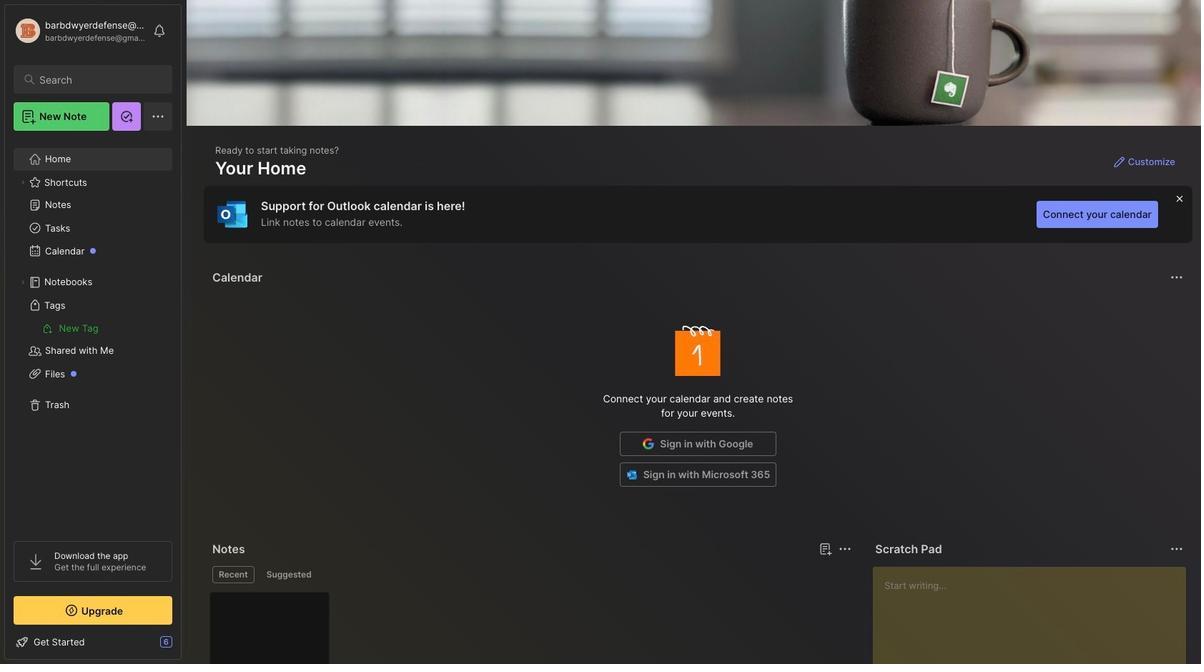 Task type: vqa. For each thing, say whether or not it's contained in the screenshot.
tab list
yes



Task type: locate. For each thing, give the bounding box(es) containing it.
1 horizontal spatial tab
[[260, 567, 318, 584]]

tab
[[212, 567, 254, 584], [260, 567, 318, 584]]

0 horizontal spatial more actions image
[[837, 541, 854, 558]]

more actions image
[[837, 541, 854, 558], [1169, 541, 1186, 558]]

tab list
[[212, 567, 850, 584]]

None search field
[[39, 71, 160, 88]]

more actions image
[[1169, 269, 1186, 286]]

2 more actions image from the left
[[1169, 541, 1186, 558]]

group
[[14, 317, 172, 340]]

More actions field
[[1167, 268, 1187, 288], [836, 539, 856, 559], [1167, 539, 1187, 559]]

1 more actions image from the left
[[837, 541, 854, 558]]

expand notebooks image
[[19, 278, 27, 287]]

tree
[[5, 139, 181, 529]]

click to collapse image
[[181, 638, 191, 655]]

main element
[[0, 0, 186, 665]]

2 tab from the left
[[260, 567, 318, 584]]

0 horizontal spatial tab
[[212, 567, 254, 584]]

group inside tree
[[14, 317, 172, 340]]

1 horizontal spatial more actions image
[[1169, 541, 1186, 558]]

1 tab from the left
[[212, 567, 254, 584]]

Search text field
[[39, 73, 160, 87]]

none search field inside the main element
[[39, 71, 160, 88]]



Task type: describe. For each thing, give the bounding box(es) containing it.
Start writing… text field
[[885, 567, 1186, 665]]

Account field
[[14, 16, 146, 45]]

tree inside the main element
[[5, 139, 181, 529]]

Help and Learning task checklist field
[[5, 631, 181, 654]]



